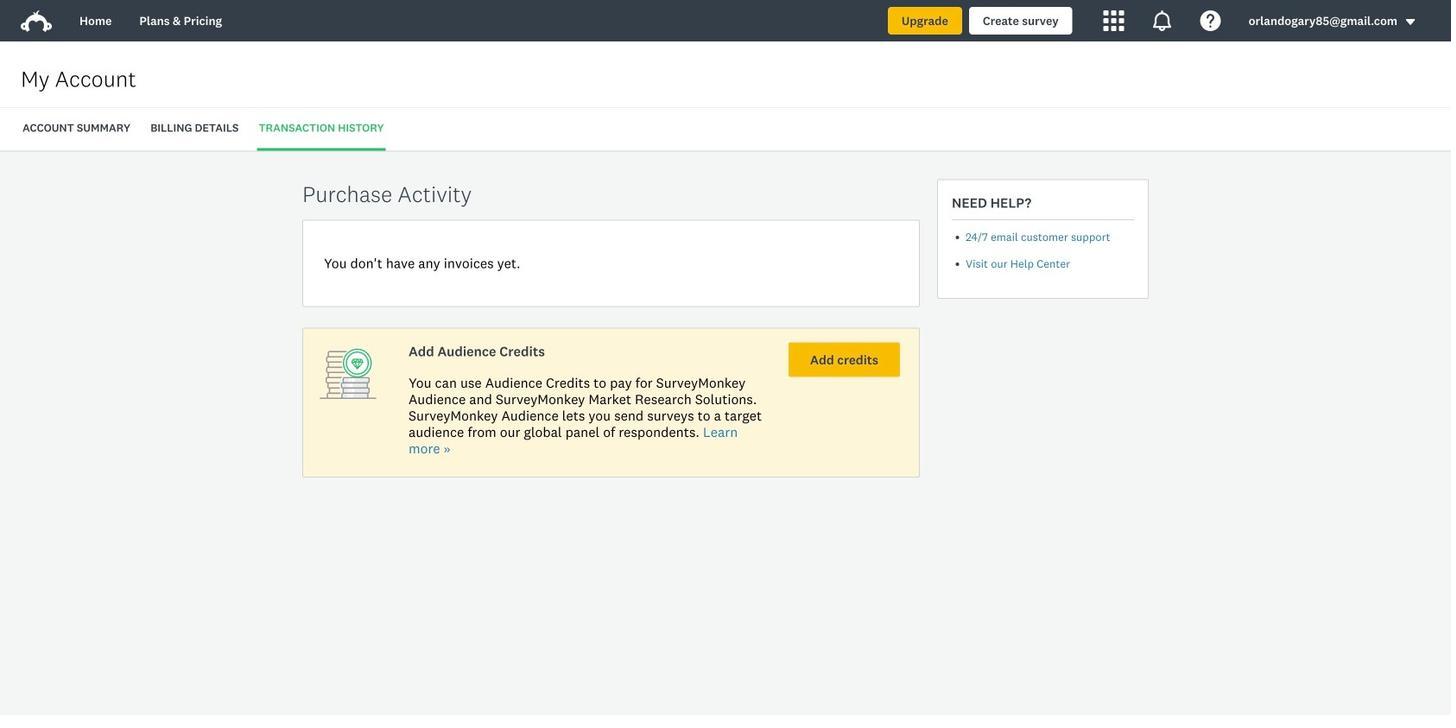 Task type: vqa. For each thing, say whether or not it's contained in the screenshot.
Products Icon to the right
yes



Task type: describe. For each thing, give the bounding box(es) containing it.
dropdown arrow image
[[1405, 16, 1417, 28]]

1 products icon image from the left
[[1104, 10, 1125, 31]]



Task type: locate. For each thing, give the bounding box(es) containing it.
1 horizontal spatial products icon image
[[1152, 10, 1173, 31]]

surveymonkey logo image
[[21, 10, 52, 32]]

products icon image
[[1104, 10, 1125, 31], [1152, 10, 1173, 31]]

0 horizontal spatial products icon image
[[1104, 10, 1125, 31]]

2 products icon image from the left
[[1152, 10, 1173, 31]]

help icon image
[[1201, 10, 1221, 31]]



